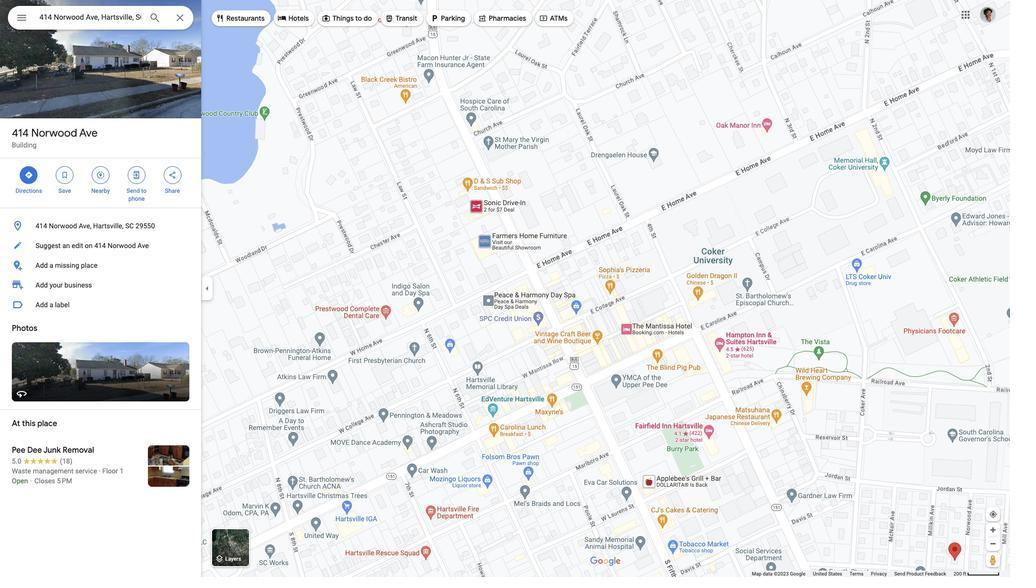 Task type: describe. For each thing, give the bounding box(es) containing it.
a for label
[[50, 301, 53, 309]]

5 pm
[[57, 477, 72, 485]]

actions for 414 norwood ave region
[[0, 158, 201, 208]]

1
[[120, 467, 124, 475]]

 restaurants
[[216, 13, 265, 24]]

 parking
[[430, 13, 465, 24]]

directions
[[16, 188, 42, 194]]

united states button
[[814, 571, 843, 578]]

 things to do
[[322, 13, 372, 24]]

zoom out image
[[990, 540, 998, 548]]


[[216, 13, 225, 24]]


[[16, 11, 28, 25]]

united
[[814, 572, 828, 577]]

414 norwood ave main content
[[0, 0, 201, 578]]

at
[[12, 419, 20, 429]]

200
[[954, 572, 963, 577]]

©2023
[[774, 572, 789, 577]]

send product feedback button
[[895, 571, 947, 578]]

ave inside button
[[138, 242, 149, 250]]

 transit
[[385, 13, 418, 24]]

suggest an edit on 414 norwood ave
[[36, 242, 149, 250]]

map
[[752, 572, 762, 577]]

your
[[50, 281, 63, 289]]

ft
[[964, 572, 967, 577]]

414 norwood ave building
[[12, 126, 98, 149]]

 atms
[[539, 13, 568, 24]]

to inside the send to phone
[[141, 188, 147, 194]]

layers
[[225, 556, 241, 563]]

hotels
[[289, 14, 309, 23]]

privacy
[[872, 572, 888, 577]]

closes
[[34, 477, 55, 485]]

show street view coverage image
[[987, 553, 1001, 568]]

waste management service · floor 1 open ⋅ closes 5 pm
[[12, 467, 124, 485]]

send for send to phone
[[127, 188, 140, 194]]

414 norwood ave, hartsville, sc 29550 button
[[0, 216, 201, 236]]

management
[[33, 467, 74, 475]]

(18)
[[60, 458, 72, 465]]

29550
[[136, 222, 155, 230]]

floor
[[102, 467, 118, 475]]

junk
[[43, 446, 61, 456]]

phone
[[128, 195, 145, 202]]


[[24, 170, 33, 181]]

this
[[22, 419, 36, 429]]

data
[[763, 572, 773, 577]]

send to phone
[[127, 188, 147, 202]]


[[278, 13, 287, 24]]

 hotels
[[278, 13, 309, 24]]

map data ©2023 google
[[752, 572, 806, 577]]

add a label button
[[0, 295, 201, 315]]

terms button
[[850, 571, 864, 578]]


[[168, 170, 177, 181]]

pee
[[12, 446, 25, 456]]

none field inside 414 norwood ave, hartsville, sc 29550 field
[[39, 11, 141, 23]]

add a label
[[36, 301, 70, 309]]

product
[[907, 572, 925, 577]]

states
[[829, 572, 843, 577]]

add a missing place button
[[0, 256, 201, 275]]

hartsville,
[[93, 222, 124, 230]]

sc
[[125, 222, 134, 230]]

privacy button
[[872, 571, 888, 578]]

atms
[[550, 14, 568, 23]]

removal
[[63, 446, 94, 456]]

collapse side panel image
[[202, 283, 213, 294]]


[[539, 13, 548, 24]]

414 norwood ave, hartsville, sc 29550
[[36, 222, 155, 230]]

5.0
[[12, 458, 21, 465]]

service
[[75, 467, 97, 475]]



Task type: vqa. For each thing, say whether or not it's contained in the screenshot.
an
yes



Task type: locate. For each thing, give the bounding box(es) containing it.
norwood down "sc"
[[108, 242, 136, 250]]

2 vertical spatial norwood
[[108, 242, 136, 250]]

place
[[81, 262, 98, 270], [37, 419, 57, 429]]


[[385, 13, 394, 24]]

google account: tariq douglas  
(tariq.douglas@adept.ai) image
[[981, 7, 997, 23]]

nearby
[[91, 188, 110, 194]]

suggest an edit on 414 norwood ave button
[[0, 236, 201, 256]]

footer inside google maps 'element'
[[752, 571, 954, 578]]

0 vertical spatial norwood
[[31, 126, 77, 140]]

label
[[55, 301, 70, 309]]

1 horizontal spatial place
[[81, 262, 98, 270]]

1 vertical spatial place
[[37, 419, 57, 429]]

0 vertical spatial 414
[[12, 126, 29, 140]]

414 up building
[[12, 126, 29, 140]]


[[132, 170, 141, 181]]

add a missing place
[[36, 262, 98, 270]]

a inside button
[[50, 301, 53, 309]]

add left label
[[36, 301, 48, 309]]

0 vertical spatial to
[[356, 14, 362, 23]]

add inside button
[[36, 262, 48, 270]]

to inside  things to do
[[356, 14, 362, 23]]

0 vertical spatial add
[[36, 262, 48, 270]]

1 a from the top
[[50, 262, 53, 270]]

on
[[85, 242, 93, 250]]

to up phone
[[141, 188, 147, 194]]

send product feedback
[[895, 572, 947, 577]]

an
[[62, 242, 70, 250]]

restaurants
[[227, 14, 265, 23]]

·
[[99, 467, 101, 475]]

a for missing
[[50, 262, 53, 270]]

open
[[12, 477, 28, 485]]


[[478, 13, 487, 24]]

send left product
[[895, 572, 906, 577]]

ave
[[79, 126, 98, 140], [138, 242, 149, 250]]

norwood
[[31, 126, 77, 140], [49, 222, 77, 230], [108, 242, 136, 250]]

200 ft
[[954, 572, 967, 577]]

414 right on
[[94, 242, 106, 250]]

norwood inside "414 norwood ave building"
[[31, 126, 77, 140]]

suggest
[[36, 242, 61, 250]]

edit
[[72, 242, 83, 250]]

norwood inside button
[[108, 242, 136, 250]]


[[430, 13, 439, 24]]

business
[[65, 281, 92, 289]]

place inside add a missing place button
[[81, 262, 98, 270]]

things
[[333, 14, 354, 23]]

show your location image
[[990, 510, 999, 519]]

ave,
[[79, 222, 92, 230]]

1 horizontal spatial send
[[895, 572, 906, 577]]

2 vertical spatial 414
[[94, 242, 106, 250]]

google maps element
[[0, 0, 1011, 578]]

zoom in image
[[990, 527, 998, 534]]

5.0 stars 18 reviews image
[[12, 457, 72, 466]]

united states
[[814, 572, 843, 577]]

0 vertical spatial send
[[127, 188, 140, 194]]

ave down 29550
[[138, 242, 149, 250]]

0 horizontal spatial to
[[141, 188, 147, 194]]

add left your
[[36, 281, 48, 289]]

1 vertical spatial send
[[895, 572, 906, 577]]

send up phone
[[127, 188, 140, 194]]

waste
[[12, 467, 31, 475]]

414 inside "414 norwood ave building"
[[12, 126, 29, 140]]

building
[[12, 141, 37, 149]]

414 for ave,
[[36, 222, 47, 230]]

dee
[[27, 446, 42, 456]]

1 vertical spatial 414
[[36, 222, 47, 230]]

send
[[127, 188, 140, 194], [895, 572, 906, 577]]

1 add from the top
[[36, 262, 48, 270]]

place down on
[[81, 262, 98, 270]]

to left do
[[356, 14, 362, 23]]

norwood up an at top
[[49, 222, 77, 230]]

1 vertical spatial add
[[36, 281, 48, 289]]

2 add from the top
[[36, 281, 48, 289]]

 button
[[8, 6, 36, 32]]

add your business
[[36, 281, 92, 289]]

0 horizontal spatial 414
[[12, 126, 29, 140]]

414 for ave
[[12, 126, 29, 140]]

missing
[[55, 262, 79, 270]]

send inside the send to phone
[[127, 188, 140, 194]]

414 up suggest in the left of the page
[[36, 222, 47, 230]]

1 horizontal spatial 414
[[36, 222, 47, 230]]

a left missing
[[50, 262, 53, 270]]

norwood for ave,
[[49, 222, 77, 230]]

0 vertical spatial ave
[[79, 126, 98, 140]]

0 horizontal spatial ave
[[79, 126, 98, 140]]

feedback
[[926, 572, 947, 577]]

footer
[[752, 571, 954, 578]]

parking
[[441, 14, 465, 23]]

2 vertical spatial add
[[36, 301, 48, 309]]

 search field
[[8, 6, 193, 32]]

1 vertical spatial ave
[[138, 242, 149, 250]]

pharmacies
[[489, 14, 527, 23]]

ave inside "414 norwood ave building"
[[79, 126, 98, 140]]

0 vertical spatial a
[[50, 262, 53, 270]]

1 horizontal spatial to
[[356, 14, 362, 23]]

0 vertical spatial place
[[81, 262, 98, 270]]

terms
[[850, 572, 864, 577]]

414
[[12, 126, 29, 140], [36, 222, 47, 230], [94, 242, 106, 250]]

at this place
[[12, 419, 57, 429]]

200 ft button
[[954, 572, 1001, 577]]

3 add from the top
[[36, 301, 48, 309]]

1 vertical spatial norwood
[[49, 222, 77, 230]]

transit
[[396, 14, 418, 23]]

0 horizontal spatial place
[[37, 419, 57, 429]]

414 inside button
[[94, 242, 106, 250]]

add for add a label
[[36, 301, 48, 309]]

add for add your business
[[36, 281, 48, 289]]

a left label
[[50, 301, 53, 309]]

add inside button
[[36, 301, 48, 309]]

add down suggest in the left of the page
[[36, 262, 48, 270]]

send inside send product feedback button
[[895, 572, 906, 577]]

to
[[356, 14, 362, 23], [141, 188, 147, 194]]

2 a from the top
[[50, 301, 53, 309]]

 pharmacies
[[478, 13, 527, 24]]

norwood up building
[[31, 126, 77, 140]]

1 vertical spatial to
[[141, 188, 147, 194]]


[[60, 170, 69, 181]]

save
[[58, 188, 71, 194]]


[[96, 170, 105, 181]]

add for add a missing place
[[36, 262, 48, 270]]

a inside button
[[50, 262, 53, 270]]

2 horizontal spatial 414
[[94, 242, 106, 250]]

1 vertical spatial a
[[50, 301, 53, 309]]

414 Norwood Ave, Hartsville, SC 29550 field
[[8, 6, 193, 30]]

pee dee junk removal
[[12, 446, 94, 456]]

place right this
[[37, 419, 57, 429]]

send for send product feedback
[[895, 572, 906, 577]]

1 horizontal spatial ave
[[138, 242, 149, 250]]

norwood inside 'button'
[[49, 222, 77, 230]]

a
[[50, 262, 53, 270], [50, 301, 53, 309]]

0 horizontal spatial send
[[127, 188, 140, 194]]


[[322, 13, 331, 24]]

footer containing map data ©2023 google
[[752, 571, 954, 578]]

None field
[[39, 11, 141, 23]]

414 inside 'button'
[[36, 222, 47, 230]]

share
[[165, 188, 180, 194]]

do
[[364, 14, 372, 23]]

photos
[[12, 324, 37, 334]]

ave up 
[[79, 126, 98, 140]]

norwood for ave
[[31, 126, 77, 140]]

⋅
[[30, 477, 33, 485]]

add your business link
[[0, 275, 201, 295]]

google
[[791, 572, 806, 577]]



